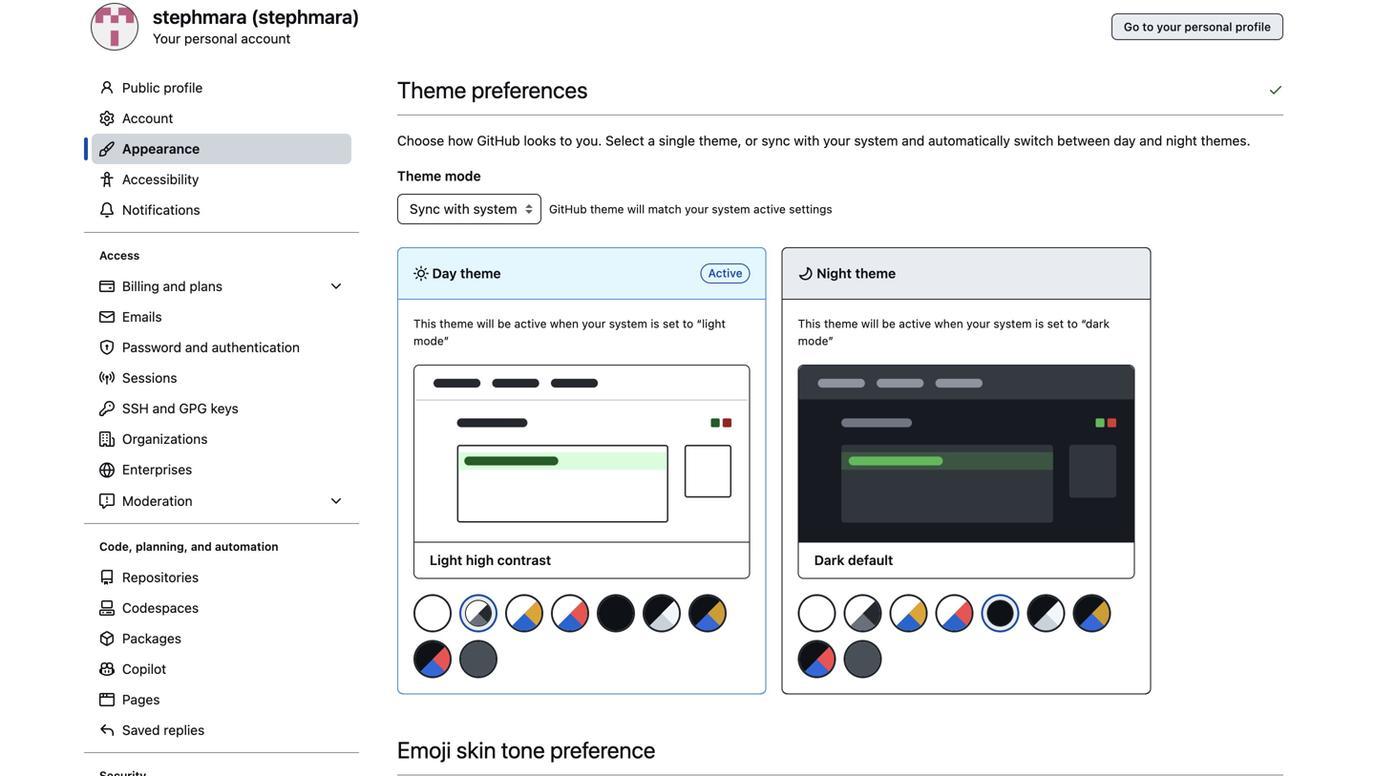 Task type: locate. For each thing, give the bounding box(es) containing it.
to left "dark
[[1067, 317, 1078, 330]]

this inside the 'this theme will be active when your system is set to "dark mode"'
[[798, 317, 821, 330]]

choose how github looks to you. select a single theme, or sync with your system and       automatically switch between day and night themes.
[[397, 133, 1251, 149]]

theme down 'day theme'
[[440, 317, 474, 330]]

theme down the night
[[824, 317, 858, 330]]

theme inside this theme will be active when your system is set to "light mode"
[[440, 317, 474, 330]]

profile up check "image" at the right of the page
[[1236, 20, 1271, 33]]

2 be from the left
[[882, 317, 896, 330]]

to right go
[[1143, 20, 1154, 33]]

go to your personal profile
[[1124, 20, 1271, 33]]

system
[[854, 133, 898, 149], [712, 202, 750, 216], [609, 317, 648, 330], [994, 317, 1032, 330]]

be down 'day theme'
[[498, 317, 511, 330]]

mode" for dark default
[[798, 334, 834, 348]]

dark dimmed image right dark tritanopia image at the right bottom of page
[[844, 640, 882, 679]]

2 light tritanopia image from the left
[[936, 595, 974, 633]]

sync
[[762, 133, 790, 149]]

code, planning, and automation list
[[92, 563, 351, 746]]

will left match
[[627, 202, 645, 216]]

profile right public
[[164, 80, 203, 96]]

theme for day theme
[[460, 266, 501, 281]]

2 dark protanopia & deuteranopia image from the left
[[1073, 595, 1111, 633]]

when inside the 'this theme will be active when your system is set to "dark mode"'
[[935, 317, 963, 330]]

to
[[1143, 20, 1154, 33], [560, 133, 572, 149], [683, 317, 694, 330], [1067, 317, 1078, 330]]

0 horizontal spatial this
[[414, 317, 436, 330]]

mode"
[[414, 334, 449, 348], [798, 334, 834, 348]]

1 horizontal spatial light tritanopia image
[[936, 595, 974, 633]]

light protanopia & deuteranopia image
[[890, 595, 928, 633]]

account link
[[92, 103, 351, 134]]

dark tritanopia image
[[414, 640, 452, 679]]

broadcast image
[[99, 371, 115, 386]]

account
[[122, 110, 173, 126]]

access list
[[92, 271, 351, 517]]

(stephmara)
[[251, 5, 360, 28]]

set inside this theme will be active when your system is set to "light mode"
[[663, 317, 680, 330]]

dark tritanopia image
[[798, 640, 836, 679]]

public profile
[[122, 80, 203, 96]]

packages link
[[92, 624, 351, 654]]

1 horizontal spatial will
[[627, 202, 645, 216]]

bell image
[[99, 202, 115, 218]]

light high contrast image right light default image
[[466, 601, 491, 626]]

1 light tritanopia image from the left
[[551, 595, 589, 633]]

a
[[648, 133, 655, 149]]

1 set from the left
[[663, 317, 680, 330]]

theme inside the 'this theme will be active when your system is set to "dark mode"'
[[824, 317, 858, 330]]

dark protanopia & deuteranopia image right dark high contrast icon
[[689, 595, 727, 633]]

0 horizontal spatial personal
[[184, 31, 237, 46]]

light high contrast image for high
[[466, 601, 491, 626]]

1 mode" from the left
[[414, 334, 449, 348]]

keys
[[211, 401, 239, 416]]

code,
[[99, 540, 133, 553]]

this down moon image
[[798, 317, 821, 330]]

0 vertical spatial theme
[[397, 76, 466, 103]]

personal inside stephmara (stephmara) your personal account
[[184, 31, 237, 46]]

active inside the 'this theme will be active when your system is set to "dark mode"'
[[899, 317, 931, 330]]

will down 'day theme'
[[477, 317, 494, 330]]

system left '"light' at the top of page
[[609, 317, 648, 330]]

set left '"light' at the top of page
[[663, 317, 680, 330]]

copilot link
[[92, 654, 351, 685]]

set
[[663, 317, 680, 330], [1047, 317, 1064, 330]]

1 when from the left
[[550, 317, 579, 330]]

theme right the day
[[460, 266, 501, 281]]

code, planning, and automation
[[99, 540, 279, 553]]

light high contrast
[[430, 553, 551, 568]]

check image
[[1268, 82, 1284, 97]]

1 horizontal spatial be
[[882, 317, 896, 330]]

when for light high contrast
[[550, 317, 579, 330]]

accessibility link
[[92, 164, 351, 195]]

0 horizontal spatial will
[[477, 317, 494, 330]]

github down you.
[[549, 202, 587, 216]]

mode" inside this theme will be active when your system is set to "light mode"
[[414, 334, 449, 348]]

night theme picker option group
[[797, 594, 1135, 686]]

0 horizontal spatial dark protanopia & deuteranopia image
[[689, 595, 727, 633]]

theme for this theme will be active when your system is set to "dark mode"
[[824, 317, 858, 330]]

light tritanopia image right light protanopia & deuteranopia image
[[936, 595, 974, 633]]

ssh
[[122, 401, 149, 416]]

will inside this theme will be active when your system is set to "light mode"
[[477, 317, 494, 330]]

themes.
[[1201, 133, 1251, 149]]

1 dark dimmed image from the left
[[459, 640, 498, 679]]

0 horizontal spatial when
[[550, 317, 579, 330]]

person image
[[99, 80, 115, 96]]

theme
[[590, 202, 624, 216], [460, 266, 501, 281], [855, 266, 896, 281], [440, 317, 474, 330], [824, 317, 858, 330]]

2 dark dimmed image from the left
[[844, 640, 882, 679]]

day
[[1114, 133, 1136, 149]]

system up active
[[712, 202, 750, 216]]

1 theme from the top
[[397, 76, 466, 103]]

light tritanopia image left dark default image
[[551, 595, 589, 633]]

0 horizontal spatial light tritanopia image
[[551, 595, 589, 633]]

theme right the night
[[855, 266, 896, 281]]

2 set from the left
[[1047, 317, 1064, 330]]

0 horizontal spatial is
[[651, 317, 660, 330]]

enterprises
[[122, 462, 192, 478]]

dark protanopia & deuteranopia image right dark high contrast image
[[1073, 595, 1111, 633]]

is for dark default
[[1035, 317, 1044, 330]]

contrast
[[497, 553, 551, 568]]

codespaces
[[122, 600, 199, 616]]

is left '"light' at the top of page
[[651, 317, 660, 330]]

0 horizontal spatial set
[[663, 317, 680, 330]]

ssh and gpg keys
[[122, 401, 239, 416]]

dark dimmed image right dark tritanopia icon
[[459, 640, 498, 679]]

appearance link
[[92, 134, 351, 164]]

theme for night theme
[[855, 266, 896, 281]]

personal for (stephmara)
[[184, 31, 237, 46]]

github right how
[[477, 133, 520, 149]]

mode" inside the 'this theme will be active when your system is set to "dark mode"'
[[798, 334, 834, 348]]

light high contrast image right light default icon
[[844, 595, 882, 633]]

2 is from the left
[[1035, 317, 1044, 330]]

be down night theme
[[882, 317, 896, 330]]

1 horizontal spatial personal
[[1185, 20, 1233, 33]]

globe image
[[99, 463, 115, 478]]

match
[[648, 202, 682, 216]]

2 theme from the top
[[397, 168, 441, 184]]

dark protanopia & deuteranopia image
[[689, 595, 727, 633], [1073, 595, 1111, 633]]

2 horizontal spatial active
[[899, 317, 931, 330]]

set inside the 'this theme will be active when your system is set to "dark mode"'
[[1047, 317, 1064, 330]]

and left plans
[[163, 278, 186, 294]]

single
[[659, 133, 695, 149]]

1 horizontal spatial is
[[1035, 317, 1044, 330]]

sun image
[[414, 266, 429, 281]]

1 horizontal spatial profile
[[1236, 20, 1271, 33]]

2 this from the left
[[798, 317, 821, 330]]

will inside the 'this theme will be active when your system is set to "dark mode"'
[[861, 317, 879, 330]]

set for dark default
[[1047, 317, 1064, 330]]

repositories
[[122, 570, 199, 585]]

0 horizontal spatial mode"
[[414, 334, 449, 348]]

github theme will match your system active settings
[[549, 202, 833, 216]]

light default image
[[414, 595, 452, 633]]

2 horizontal spatial will
[[861, 317, 879, 330]]

dark protanopia & deuteranopia image inside night theme picker option group
[[1073, 595, 1111, 633]]

notifications link
[[92, 195, 351, 225]]

1 this from the left
[[414, 317, 436, 330]]

light high contrast image
[[844, 595, 882, 633], [466, 601, 491, 626]]

reply image
[[99, 723, 115, 738]]

your
[[1157, 20, 1182, 33], [823, 133, 851, 149], [685, 202, 709, 216], [582, 317, 606, 330], [967, 317, 990, 330]]

theme
[[397, 76, 466, 103], [397, 168, 441, 184]]

personal for to
[[1185, 20, 1233, 33]]

mode
[[445, 168, 481, 184]]

browser image
[[99, 692, 115, 708]]

1 horizontal spatial light high contrast image
[[844, 595, 882, 633]]

you.
[[576, 133, 602, 149]]

key image
[[99, 401, 115, 416]]

personal down stephmara
[[184, 31, 237, 46]]

2 mode" from the left
[[798, 334, 834, 348]]

default
[[848, 553, 893, 568]]

when inside this theme will be active when your system is set to "light mode"
[[550, 317, 579, 330]]

and left automatically
[[902, 133, 925, 149]]

1 vertical spatial theme
[[397, 168, 441, 184]]

sessions
[[122, 370, 177, 386]]

theme for theme mode
[[397, 168, 441, 184]]

emails
[[122, 309, 162, 325]]

active for light high contrast
[[514, 317, 547, 330]]

appearance
[[122, 141, 200, 157]]

be inside the 'this theme will be active when your system is set to "dark mode"'
[[882, 317, 896, 330]]

1 vertical spatial profile
[[164, 80, 203, 96]]

is inside this theme will be active when your system is set to "light mode"
[[651, 317, 660, 330]]

system left "dark
[[994, 317, 1032, 330]]

set left "dark
[[1047, 317, 1064, 330]]

light tritanopia image for light high contrast
[[551, 595, 589, 633]]

theme down the choose
[[397, 168, 441, 184]]

personal right go
[[1185, 20, 1233, 33]]

looks
[[524, 133, 556, 149]]

dark protanopia & deuteranopia image for light high contrast
[[689, 595, 727, 633]]

notifications
[[122, 202, 200, 218]]

1 horizontal spatial dark protanopia & deuteranopia image
[[1073, 595, 1111, 633]]

1 horizontal spatial this
[[798, 317, 821, 330]]

be for high
[[498, 317, 511, 330]]

system inside the 'this theme will be active when your system is set to "dark mode"'
[[994, 317, 1032, 330]]

is left "dark
[[1035, 317, 1044, 330]]

light high contrast image for default
[[844, 595, 882, 633]]

packages
[[122, 631, 181, 647]]

be inside this theme will be active when your system is set to "light mode"
[[498, 317, 511, 330]]

1 horizontal spatial mode"
[[798, 334, 834, 348]]

1 horizontal spatial dark dimmed image
[[844, 640, 882, 679]]

light protanopia & deuteranopia image
[[505, 595, 543, 633]]

mode" down moon image
[[798, 334, 834, 348]]

personal
[[1185, 20, 1233, 33], [184, 31, 237, 46]]

theme for this theme will be active when your system is set to "light mode"
[[440, 317, 474, 330]]

to inside this theme will be active when your system is set to "light mode"
[[683, 317, 694, 330]]

active for dark default
[[899, 317, 931, 330]]

saved
[[122, 723, 160, 738]]

is inside the 'this theme will be active when your system is set to "dark mode"'
[[1035, 317, 1044, 330]]

0 horizontal spatial active
[[514, 317, 547, 330]]

0 horizontal spatial light high contrast image
[[466, 601, 491, 626]]

this inside this theme will be active when your system is set to "light mode"
[[414, 317, 436, 330]]

"light
[[697, 317, 726, 330]]

sessions link
[[92, 363, 351, 394]]

dark protanopia & deuteranopia image inside day theme picker option group
[[689, 595, 727, 633]]

active inside this theme will be active when your system is set to "light mode"
[[514, 317, 547, 330]]

dark dimmed image
[[459, 640, 498, 679], [844, 640, 882, 679]]

0 horizontal spatial be
[[498, 317, 511, 330]]

1 is from the left
[[651, 317, 660, 330]]

be
[[498, 317, 511, 330], [882, 317, 896, 330]]

1 horizontal spatial set
[[1047, 317, 1064, 330]]

password
[[122, 340, 181, 355]]

github
[[477, 133, 520, 149], [549, 202, 587, 216]]

mode" down sun icon
[[414, 334, 449, 348]]

1 be from the left
[[498, 317, 511, 330]]

0 horizontal spatial github
[[477, 133, 520, 149]]

to left you.
[[560, 133, 572, 149]]

theme left match
[[590, 202, 624, 216]]

theme up the choose
[[397, 76, 466, 103]]

light default image
[[798, 595, 836, 633]]

to left '"light' at the top of page
[[683, 317, 694, 330]]

or
[[745, 133, 758, 149]]

your inside the 'this theme will be active when your system is set to "dark mode"'
[[967, 317, 990, 330]]

will down night theme
[[861, 317, 879, 330]]

this down sun icon
[[414, 317, 436, 330]]

billing and plans
[[122, 278, 223, 294]]

active
[[754, 202, 786, 216], [514, 317, 547, 330], [899, 317, 931, 330]]

your inside this theme will be active when your system is set to "light mode"
[[582, 317, 606, 330]]

replies
[[164, 723, 205, 738]]

1 horizontal spatial when
[[935, 317, 963, 330]]

0 horizontal spatial dark dimmed image
[[459, 640, 498, 679]]

1 dark protanopia & deuteranopia image from the left
[[689, 595, 727, 633]]

2 when from the left
[[935, 317, 963, 330]]

go
[[1124, 20, 1140, 33]]

is for light high contrast
[[651, 317, 660, 330]]

light tritanopia image
[[551, 595, 589, 633], [936, 595, 974, 633]]

emails link
[[92, 302, 351, 332]]

theme mode
[[397, 168, 481, 184]]

when for dark default
[[935, 317, 963, 330]]

with
[[794, 133, 820, 149]]

1 vertical spatial github
[[549, 202, 587, 216]]

codespaces link
[[92, 593, 351, 624]]



Task type: vqa. For each thing, say whether or not it's contained in the screenshot.
the left GitHub
yes



Task type: describe. For each thing, give the bounding box(es) containing it.
0 vertical spatial profile
[[1236, 20, 1271, 33]]

password and authentication
[[122, 340, 300, 355]]

day theme picker option group
[[413, 594, 750, 686]]

settings
[[789, 202, 833, 216]]

gear image
[[99, 111, 115, 126]]

0 horizontal spatial profile
[[164, 80, 203, 96]]

tone
[[501, 737, 545, 764]]

select
[[606, 133, 644, 149]]

this for light high contrast
[[414, 317, 436, 330]]

authentication
[[212, 340, 300, 355]]

system right with
[[854, 133, 898, 149]]

system inside this theme will be active when your system is set to "light mode"
[[609, 317, 648, 330]]

night theme
[[813, 266, 896, 281]]

and down emails link
[[185, 340, 208, 355]]

moon image
[[798, 266, 813, 281]]

set for light high contrast
[[663, 317, 680, 330]]

package image
[[99, 631, 115, 647]]

accessibility image
[[99, 172, 115, 187]]

theme for theme preferences
[[397, 76, 466, 103]]

pages link
[[92, 685, 351, 715]]

copilot image
[[99, 662, 115, 677]]

this for dark default
[[798, 317, 821, 330]]

public
[[122, 80, 160, 96]]

your
[[153, 31, 181, 46]]

dark dimmed image for high
[[459, 640, 498, 679]]

saved replies
[[122, 723, 205, 738]]

will for light high contrast
[[477, 317, 494, 330]]

and right ssh
[[152, 401, 175, 416]]

access
[[99, 249, 140, 262]]

stephmara
[[153, 5, 247, 28]]

1 horizontal spatial active
[[754, 202, 786, 216]]

dark default image
[[988, 601, 1013, 626]]

moderation
[[122, 493, 193, 509]]

billing
[[122, 278, 159, 294]]

dark dimmed image for default
[[844, 640, 882, 679]]

to inside the 'this theme will be active when your system is set to "dark mode"'
[[1067, 317, 1078, 330]]

be for default
[[882, 317, 896, 330]]

choose
[[397, 133, 444, 149]]

copilot
[[122, 661, 166, 677]]

dark protanopia & deuteranopia image for dark default
[[1073, 595, 1111, 633]]

repo image
[[99, 570, 115, 585]]

paintbrush image
[[99, 141, 115, 157]]

this theme will be active when your system is set to "light mode"
[[414, 317, 726, 348]]

emoji skin tone preference
[[397, 737, 656, 764]]

theme for github theme will match your system active settings
[[590, 202, 624, 216]]

emoji
[[397, 737, 451, 764]]

theme preferences
[[397, 76, 588, 103]]

1 horizontal spatial github
[[549, 202, 587, 216]]

ssh and gpg keys link
[[92, 394, 351, 424]]

automatically
[[928, 133, 1010, 149]]

night
[[817, 266, 852, 281]]

dark default
[[814, 553, 893, 568]]

pages
[[122, 692, 160, 708]]

and right day
[[1140, 133, 1163, 149]]

shield lock image
[[99, 340, 115, 355]]

codespaces image
[[99, 601, 115, 616]]

0 vertical spatial github
[[477, 133, 520, 149]]

automation
[[215, 540, 279, 553]]

this theme will be active when your system is set to "dark mode"
[[798, 317, 1110, 348]]

public profile link
[[92, 73, 351, 103]]

organization image
[[99, 432, 115, 447]]

saved replies link
[[92, 715, 351, 746]]

dark default image
[[597, 595, 635, 633]]

light tritanopia image for dark default
[[936, 595, 974, 633]]

preferences
[[472, 76, 588, 103]]

will for dark default
[[861, 317, 879, 330]]

stephmara (stephmara) your personal account
[[153, 5, 360, 46]]

high
[[466, 553, 494, 568]]

day
[[432, 266, 457, 281]]

preference
[[550, 737, 656, 764]]

go to your personal profile link
[[1112, 13, 1284, 40]]

day theme
[[429, 266, 501, 281]]

switch
[[1014, 133, 1054, 149]]

enterprises link
[[92, 455, 351, 486]]

organizations
[[122, 431, 208, 447]]

how
[[448, 133, 473, 149]]

and inside dropdown button
[[163, 278, 186, 294]]

mail image
[[99, 309, 115, 325]]

skin
[[456, 737, 496, 764]]

light
[[430, 553, 463, 568]]

dark high contrast image
[[1027, 595, 1066, 633]]

billing and plans button
[[92, 271, 351, 302]]

account
[[241, 31, 291, 46]]

dark high contrast image
[[643, 595, 681, 633]]

dark
[[814, 553, 845, 568]]

night
[[1166, 133, 1198, 149]]

mode" for light high contrast
[[414, 334, 449, 348]]

theme,
[[699, 133, 742, 149]]

planning,
[[136, 540, 188, 553]]

accessibility
[[122, 171, 199, 187]]

moderation button
[[92, 486, 351, 517]]

gpg
[[179, 401, 207, 416]]

plans
[[190, 278, 223, 294]]

between
[[1057, 133, 1110, 149]]

to inside go to your personal profile link
[[1143, 20, 1154, 33]]

and up repositories "link"
[[191, 540, 212, 553]]

"dark
[[1081, 317, 1110, 330]]

active
[[708, 266, 743, 280]]

@stephmara image
[[92, 4, 138, 50]]

organizations link
[[92, 424, 351, 455]]

password and authentication link
[[92, 332, 351, 363]]

repositories link
[[92, 563, 351, 593]]



